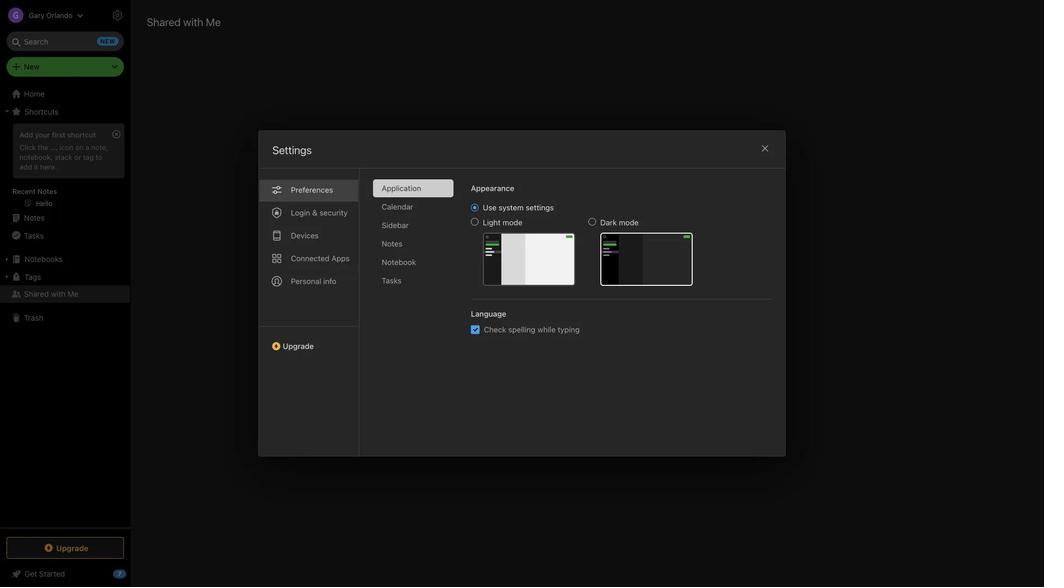 Task type: locate. For each thing, give the bounding box(es) containing it.
to
[[96, 153, 102, 161]]

1 horizontal spatial upgrade button
[[259, 326, 359, 355]]

0 vertical spatial here.
[[40, 163, 57, 171]]

1 horizontal spatial tasks
[[382, 276, 402, 285]]

dark mode
[[600, 218, 639, 227]]

notes and notebooks shared with you will show up here.
[[477, 328, 698, 338]]

notes tab
[[373, 235, 454, 253]]

0 vertical spatial me
[[206, 15, 221, 28]]

notebook
[[382, 258, 416, 267]]

Check spelling while typing checkbox
[[471, 326, 480, 334]]

security
[[320, 208, 348, 217]]

or
[[74, 153, 81, 161]]

me
[[206, 15, 221, 28], [68, 290, 78, 299]]

0 horizontal spatial with
[[51, 290, 66, 299]]

upgrade button inside tab list
[[259, 326, 359, 355]]

connected apps
[[291, 254, 350, 263]]

tab list containing application
[[373, 179, 462, 456]]

group containing add your first shortcut
[[0, 120, 130, 214]]

add your first shortcut
[[20, 131, 96, 139]]

notebook tab
[[373, 253, 454, 271]]

notes
[[37, 187, 57, 195], [24, 213, 45, 222], [382, 239, 403, 248], [477, 328, 500, 338]]

1 vertical spatial upgrade
[[56, 544, 89, 553]]

group
[[0, 120, 130, 214]]

spelling
[[508, 325, 536, 334]]

1 vertical spatial tasks
[[382, 276, 402, 285]]

apps
[[332, 254, 350, 263]]

here.
[[40, 163, 57, 171], [678, 328, 698, 338]]

click the ...
[[20, 143, 58, 151]]

1 horizontal spatial mode
[[619, 218, 639, 227]]

0 horizontal spatial tasks
[[24, 231, 44, 240]]

personal info
[[291, 277, 336, 286]]

0 vertical spatial upgrade button
[[259, 326, 359, 355]]

tasks tab
[[373, 272, 454, 290]]

mode down system
[[503, 218, 523, 227]]

tab list containing preferences
[[259, 169, 360, 456]]

2 horizontal spatial with
[[592, 328, 609, 338]]

here. right 'up'
[[678, 328, 698, 338]]

shortcuts
[[24, 107, 59, 116]]

me inside tree
[[68, 290, 78, 299]]

tags
[[24, 272, 41, 281]]

tree
[[0, 85, 131, 528]]

upgrade button
[[259, 326, 359, 355], [7, 537, 124, 559]]

it
[[34, 163, 38, 171]]

&
[[312, 208, 318, 217]]

here. inside icon on a note, notebook, stack or tag to add it here.
[[40, 163, 57, 171]]

notes right recent in the left of the page
[[37, 187, 57, 195]]

0 horizontal spatial me
[[68, 290, 78, 299]]

devices
[[291, 231, 319, 240]]

you
[[611, 328, 626, 338]]

shortcuts button
[[0, 103, 130, 120]]

mode right the dark
[[619, 218, 639, 227]]

shared down tags
[[24, 290, 49, 299]]

application
[[382, 184, 421, 193]]

0 horizontal spatial tab list
[[259, 169, 360, 456]]

1 horizontal spatial shared with me
[[147, 15, 221, 28]]

tasks up notebooks
[[24, 231, 44, 240]]

mode
[[503, 218, 523, 227], [619, 218, 639, 227]]

0 vertical spatial with
[[183, 15, 203, 28]]

1 mode from the left
[[503, 218, 523, 227]]

light mode
[[483, 218, 523, 227]]

1 vertical spatial shared
[[24, 290, 49, 299]]

tasks inside tab
[[382, 276, 402, 285]]

expand notebooks image
[[3, 255, 11, 264]]

2 mode from the left
[[619, 218, 639, 227]]

0 vertical spatial shared with me
[[147, 15, 221, 28]]

tasks inside button
[[24, 231, 44, 240]]

0 vertical spatial shared
[[147, 15, 181, 28]]

connected
[[291, 254, 330, 263]]

notebook,
[[20, 153, 53, 161]]

with
[[183, 15, 203, 28], [51, 290, 66, 299], [592, 328, 609, 338]]

1 vertical spatial me
[[68, 290, 78, 299]]

1 vertical spatial upgrade button
[[7, 537, 124, 559]]

shared
[[147, 15, 181, 28], [24, 290, 49, 299]]

here. right it
[[40, 163, 57, 171]]

typing
[[558, 325, 580, 334]]

2 vertical spatial with
[[592, 328, 609, 338]]

login & security
[[291, 208, 348, 217]]

tab list for appearance
[[373, 179, 462, 456]]

1 horizontal spatial here.
[[678, 328, 698, 338]]

Light mode radio
[[471, 218, 479, 226]]

tree containing home
[[0, 85, 131, 528]]

close image
[[759, 142, 772, 155]]

tab list
[[259, 169, 360, 456], [373, 179, 462, 456]]

show
[[643, 328, 663, 338]]

tasks down notebook at the left top of the page
[[382, 276, 402, 285]]

home link
[[0, 85, 131, 103]]

expand tags image
[[3, 272, 11, 281]]

...
[[50, 143, 58, 151]]

check spelling while typing
[[484, 325, 580, 334]]

add
[[20, 131, 33, 139]]

notes link
[[0, 209, 130, 227]]

notes inside tab
[[382, 239, 403, 248]]

None search field
[[14, 32, 116, 51]]

0 vertical spatial tasks
[[24, 231, 44, 240]]

new button
[[7, 57, 124, 77]]

0 horizontal spatial shared with me
[[24, 290, 78, 299]]

icon
[[60, 143, 73, 151]]

with inside tree
[[51, 290, 66, 299]]

0 vertical spatial upgrade
[[283, 342, 314, 351]]

settings
[[272, 144, 312, 156]]

notes down the language
[[477, 328, 500, 338]]

settings image
[[111, 9, 124, 22]]

upgrade
[[283, 342, 314, 351], [56, 544, 89, 553]]

Search text field
[[14, 32, 116, 51]]

shared with me element
[[131, 0, 1044, 587]]

shared with me link
[[0, 286, 130, 303]]

0 horizontal spatial mode
[[503, 218, 523, 227]]

0 horizontal spatial here.
[[40, 163, 57, 171]]

a
[[85, 143, 89, 151]]

shared right settings 'image'
[[147, 15, 181, 28]]

1 vertical spatial shared with me
[[24, 290, 78, 299]]

shared with me
[[147, 15, 221, 28], [24, 290, 78, 299]]

option group
[[471, 203, 693, 286]]

language
[[471, 309, 506, 318]]

tasks
[[24, 231, 44, 240], [382, 276, 402, 285]]

tab list for application
[[259, 169, 360, 456]]

1 vertical spatial with
[[51, 290, 66, 299]]

notes down sidebar
[[382, 239, 403, 248]]

1 horizontal spatial with
[[183, 15, 203, 28]]

1 horizontal spatial tab list
[[373, 179, 462, 456]]

notes down "recent notes"
[[24, 213, 45, 222]]

notebooks link
[[0, 251, 130, 268]]

1 vertical spatial here.
[[678, 328, 698, 338]]

on
[[75, 143, 84, 151]]

1 horizontal spatial shared
[[147, 15, 181, 28]]

0 horizontal spatial shared
[[24, 290, 49, 299]]

1 horizontal spatial upgrade
[[283, 342, 314, 351]]

notebooks
[[24, 255, 63, 264]]

notebooks
[[519, 328, 561, 338]]



Task type: vqa. For each thing, say whether or not it's contained in the screenshot.
2nd mode from right
yes



Task type: describe. For each thing, give the bounding box(es) containing it.
notes inside group
[[37, 187, 57, 195]]

click
[[20, 143, 36, 151]]

calendar tab
[[373, 198, 454, 216]]

Dark mode radio
[[589, 218, 596, 226]]

mode for light mode
[[503, 218, 523, 227]]

first
[[52, 131, 65, 139]]

tags button
[[0, 268, 130, 286]]

0 horizontal spatial upgrade
[[56, 544, 89, 553]]

recent
[[13, 187, 36, 195]]

1 horizontal spatial me
[[206, 15, 221, 28]]

home
[[24, 89, 45, 98]]

settings
[[526, 203, 554, 212]]

here. inside shared with me element
[[678, 328, 698, 338]]

dark
[[600, 218, 617, 227]]

0 horizontal spatial upgrade button
[[7, 537, 124, 559]]

icon on a note, notebook, stack or tag to add it here.
[[20, 143, 108, 171]]

add
[[20, 163, 32, 171]]

stack
[[55, 153, 72, 161]]

recent notes
[[13, 187, 57, 195]]

system
[[499, 203, 524, 212]]

shared
[[563, 328, 590, 338]]

use system settings
[[483, 203, 554, 212]]

trash
[[24, 314, 43, 323]]

shortcut
[[67, 131, 96, 139]]

info
[[323, 277, 336, 286]]

use
[[483, 203, 497, 212]]

trash link
[[0, 309, 130, 327]]

application tab
[[373, 179, 454, 197]]

will
[[628, 328, 640, 338]]

new
[[24, 62, 40, 71]]

the
[[38, 143, 48, 151]]

mode for dark mode
[[619, 218, 639, 227]]

up
[[666, 328, 676, 338]]

calendar
[[382, 202, 413, 211]]

while
[[538, 325, 556, 334]]

tasks button
[[0, 227, 130, 244]]

check
[[484, 325, 506, 334]]

sidebar
[[382, 221, 409, 230]]

sidebar tab
[[373, 216, 454, 234]]

tag
[[83, 153, 94, 161]]

notes inside shared with me element
[[477, 328, 500, 338]]

personal
[[291, 277, 321, 286]]

login
[[291, 208, 310, 217]]

note,
[[91, 143, 108, 151]]

preferences
[[291, 185, 333, 194]]

light
[[483, 218, 501, 227]]

and
[[502, 328, 517, 338]]

option group containing use system settings
[[471, 203, 693, 286]]

your
[[35, 131, 50, 139]]

appearance
[[471, 184, 514, 193]]

Use system settings radio
[[471, 204, 479, 212]]



